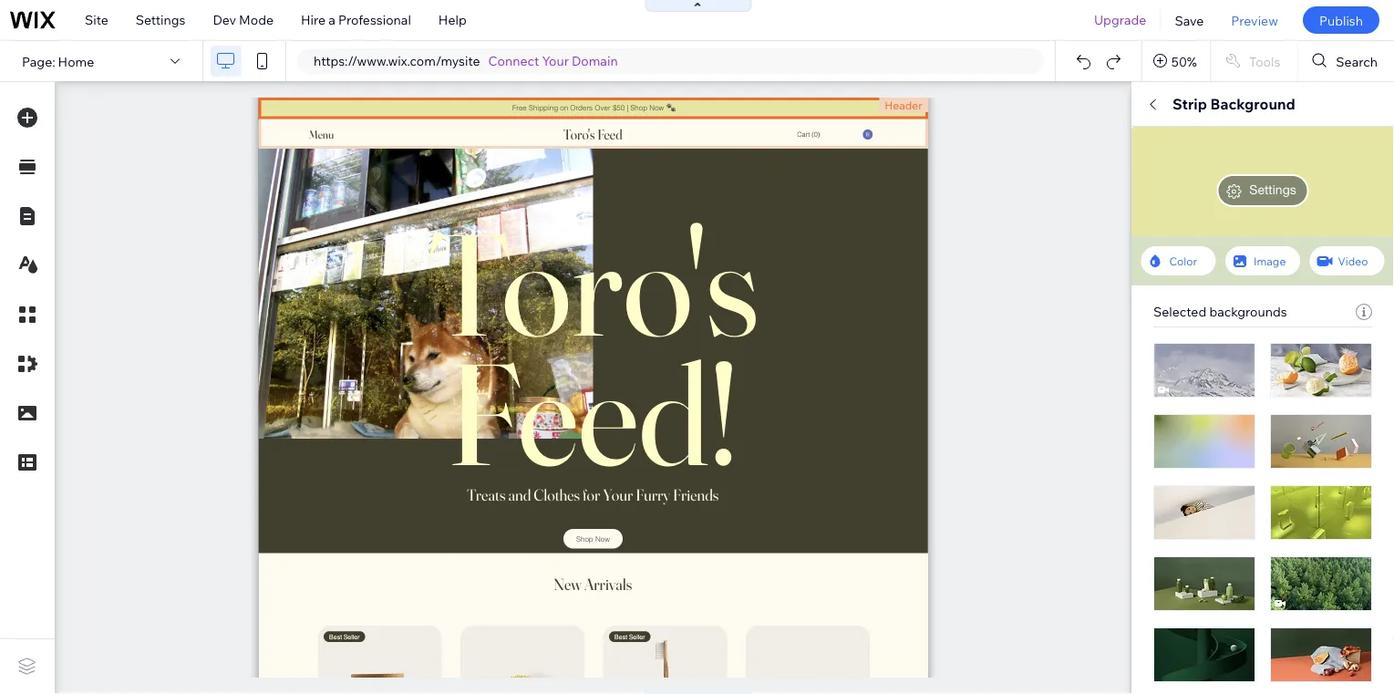 Task type: describe. For each thing, give the bounding box(es) containing it.
🐾
[[1314, 308, 1328, 327]]

quick
[[1154, 95, 1195, 113]]

2 change button from the top
[[1274, 408, 1338, 430]]

dev
[[213, 12, 236, 28]]

tools button
[[1211, 41, 1298, 81]]

backgrounds
[[1210, 304, 1288, 320]]

over
[[1166, 308, 1199, 327]]

header
[[885, 98, 923, 112]]

strip background for the change button associated with paragraph
[[1154, 139, 1258, 155]]

selected
[[1154, 304, 1207, 320]]

hire a professional
[[301, 12, 411, 28]]

preview button
[[1218, 0, 1293, 40]]

search button
[[1298, 41, 1395, 81]]

edit
[[1199, 95, 1227, 113]]

0 vertical spatial strip
[[1173, 95, 1208, 113]]

image
[[1254, 254, 1287, 268]]

save
[[1175, 12, 1204, 28]]

free shipping on orders over $50 | shop now 🐾
[[1166, 286, 1333, 327]]

search
[[1337, 53, 1378, 69]]

site
[[85, 12, 108, 28]]

2 column background from the top
[[1154, 670, 1276, 686]]

shop
[[1240, 308, 1276, 327]]

background for the change button associated with paragraph
[[1186, 139, 1258, 155]]

$50
[[1203, 308, 1230, 327]]

professional
[[338, 12, 411, 28]]

background for second the change button from the bottom of the page
[[1186, 363, 1258, 379]]

1 horizontal spatial settings
[[1250, 182, 1297, 197]]

dev mode
[[213, 12, 274, 28]]

0 horizontal spatial settings
[[136, 12, 186, 28]]

publish
[[1320, 12, 1364, 28]]

change for button
[[1286, 524, 1326, 538]]

button
[[1154, 587, 1194, 603]]

upgrade
[[1095, 12, 1147, 28]]

quick edit
[[1154, 95, 1227, 113]]

https://www.wix.com/mysite
[[314, 53, 480, 69]]

0 vertical spatial strip background
[[1173, 95, 1296, 113]]

hire
[[301, 12, 326, 28]]

strip for the change button associated with paragraph
[[1154, 139, 1183, 155]]

a
[[329, 12, 336, 28]]

your
[[542, 53, 569, 69]]

color
[[1170, 254, 1198, 268]]

1 column background from the top
[[1154, 475, 1276, 491]]



Task type: locate. For each thing, give the bounding box(es) containing it.
1 vertical spatial settings
[[1250, 182, 1297, 197]]

change
[[1286, 187, 1326, 201], [1286, 412, 1326, 426], [1286, 524, 1326, 538]]

settings
[[136, 12, 186, 28], [1250, 182, 1297, 197]]

change for paragraph
[[1286, 187, 1326, 201]]

strip background down $50
[[1154, 363, 1258, 379]]

strip background for second the change button from the bottom of the page
[[1154, 363, 1258, 379]]

preview
[[1232, 12, 1279, 28]]

1 vertical spatial strip background
[[1154, 139, 1258, 155]]

free
[[1166, 286, 1196, 305]]

publish button
[[1304, 6, 1380, 34]]

2 change from the top
[[1286, 412, 1326, 426]]

change button
[[1274, 183, 1338, 205], [1274, 408, 1338, 430], [1274, 520, 1338, 542]]

2 vertical spatial strip
[[1154, 363, 1183, 379]]

column background
[[1154, 475, 1276, 491], [1154, 670, 1276, 686]]

paragraph
[[1154, 251, 1216, 267]]

1 vertical spatial column background
[[1154, 670, 1276, 686]]

strip
[[1173, 95, 1208, 113], [1154, 139, 1183, 155], [1154, 363, 1183, 379]]

strip background down edit
[[1154, 139, 1258, 155]]

2 vertical spatial change
[[1286, 524, 1326, 538]]

0 vertical spatial change
[[1286, 187, 1326, 201]]

0 vertical spatial column
[[1154, 475, 1201, 491]]

50% button
[[1143, 41, 1210, 81]]

help
[[439, 12, 467, 28]]

settings left dev
[[136, 12, 186, 28]]

save button
[[1162, 0, 1218, 40]]

0 vertical spatial settings
[[136, 12, 186, 28]]

domain
[[572, 53, 618, 69]]

1 column from the top
[[1154, 475, 1201, 491]]

now
[[1279, 308, 1310, 327]]

3 change button from the top
[[1274, 520, 1338, 542]]

2 vertical spatial change button
[[1274, 520, 1338, 542]]

change button for button
[[1274, 520, 1338, 542]]

1 vertical spatial column
[[1154, 670, 1201, 686]]

1 vertical spatial change button
[[1274, 408, 1338, 430]]

2 vertical spatial strip background
[[1154, 363, 1258, 379]]

mode
[[239, 12, 274, 28]]

shipping
[[1199, 286, 1261, 305]]

connect
[[489, 53, 539, 69]]

strip for second the change button from the bottom of the page
[[1154, 363, 1183, 379]]

video
[[1339, 254, 1369, 268]]

1 change button from the top
[[1274, 183, 1338, 205]]

3 change from the top
[[1286, 524, 1326, 538]]

on
[[1264, 286, 1282, 305]]

settings up image
[[1250, 182, 1297, 197]]

strip background
[[1173, 95, 1296, 113], [1154, 139, 1258, 155], [1154, 363, 1258, 379]]

https://www.wix.com/mysite connect your domain
[[314, 53, 618, 69]]

strip down 50%
[[1173, 95, 1208, 113]]

background
[[1211, 95, 1296, 113], [1186, 139, 1258, 155], [1186, 363, 1258, 379], [1203, 475, 1276, 491], [1203, 670, 1276, 686]]

|
[[1233, 308, 1237, 327]]

column
[[1154, 475, 1201, 491], [1154, 670, 1201, 686]]

50%
[[1172, 53, 1198, 69]]

1 vertical spatial change
[[1286, 412, 1326, 426]]

1 change from the top
[[1286, 187, 1326, 201]]

change button for paragraph
[[1274, 183, 1338, 205]]

2 column from the top
[[1154, 670, 1201, 686]]

strip background down the tools button at right top
[[1173, 95, 1296, 113]]

strip down quick
[[1154, 139, 1183, 155]]

1 vertical spatial strip
[[1154, 139, 1183, 155]]

None text field
[[1154, 609, 1318, 642]]

0 vertical spatial change button
[[1274, 183, 1338, 205]]

selected backgrounds
[[1154, 304, 1288, 320]]

0 vertical spatial column background
[[1154, 475, 1276, 491]]

orders
[[1285, 286, 1333, 305]]

strip down over
[[1154, 363, 1183, 379]]

home
[[58, 53, 94, 69]]

background for button the change button
[[1203, 475, 1276, 491]]

tools
[[1250, 53, 1281, 69]]



Task type: vqa. For each thing, say whether or not it's contained in the screenshot.
the topmost &
no



